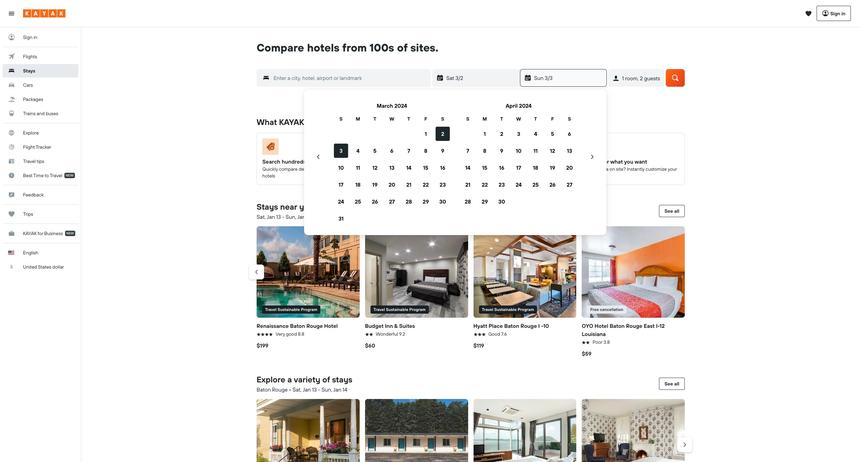 Task type: locate. For each thing, give the bounding box(es) containing it.
oyo hotel baton rouge east i-12 louisiana element
[[582, 227, 685, 318]]

hotel element
[[474, 400, 577, 463]]

stays near you carousel region
[[249, 224, 688, 361]]

2 grid from the left
[[460, 98, 578, 227]]

None search field
[[247, 54, 696, 100]]

back image
[[253, 269, 260, 276]]

1 horizontal spatial grid
[[460, 98, 578, 227]]

renaissance baton rouge hotel element
[[257, 227, 360, 318]]

0 horizontal spatial grid
[[333, 98, 452, 227]]

inn element
[[582, 400, 685, 463]]

row
[[333, 115, 452, 123], [460, 115, 578, 123], [333, 126, 452, 143], [460, 126, 578, 143], [333, 143, 452, 159], [460, 143, 578, 159], [333, 159, 452, 176], [460, 159, 578, 176], [333, 176, 452, 193], [460, 176, 578, 193], [333, 193, 452, 210], [460, 193, 578, 210]]

explore a variety of stays carousel region
[[254, 397, 693, 463]]

figure
[[263, 139, 351, 158], [371, 139, 460, 158], [480, 139, 568, 158], [588, 139, 677, 158], [257, 227, 360, 318], [365, 227, 468, 318], [474, 227, 577, 318], [582, 227, 685, 318]]

navigation menu image
[[8, 10, 15, 17]]

grid
[[333, 98, 452, 227], [460, 98, 578, 227]]

previous month image
[[315, 154, 322, 160]]

motel element
[[365, 400, 468, 463]]



Task type: vqa. For each thing, say whether or not it's contained in the screenshot.
the leftmost "grid"
yes



Task type: describe. For each thing, give the bounding box(es) containing it.
hyatt place baton rouge i -10 element
[[474, 227, 577, 318]]

Enter a city, hotel, airport or landmark text field
[[270, 73, 431, 83]]

united states (english) image
[[8, 251, 14, 255]]

forward image
[[682, 442, 689, 449]]

next month image
[[589, 154, 596, 160]]

end date calendar input element
[[312, 98, 599, 227]]

1 grid from the left
[[333, 98, 452, 227]]

budget inn & suites element
[[365, 227, 468, 318]]

bed & breakfast element
[[257, 400, 360, 463]]



